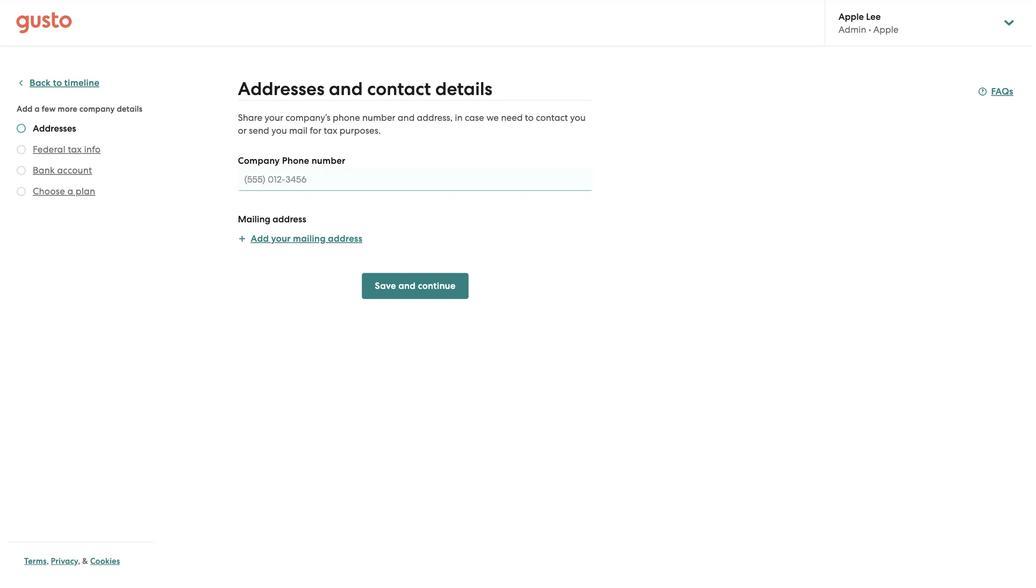 Task type: locate. For each thing, give the bounding box(es) containing it.
2 , from the left
[[78, 557, 80, 567]]

1 horizontal spatial ,
[[78, 557, 80, 567]]

for
[[310, 125, 322, 136]]

check image
[[17, 145, 26, 154], [17, 166, 26, 175], [17, 187, 26, 196]]

we
[[487, 112, 499, 123]]

1 horizontal spatial tax
[[324, 125, 338, 136]]

addresses inside list
[[33, 123, 76, 134]]

company phone number
[[238, 155, 346, 166]]

address up add your mailing address
[[273, 214, 306, 225]]

a
[[35, 104, 40, 114], [67, 186, 73, 197]]

address right mailing
[[328, 233, 363, 244]]

0 vertical spatial to
[[53, 77, 62, 88]]

company's
[[286, 112, 331, 123]]

0 vertical spatial and
[[329, 78, 363, 100]]

, left &
[[78, 557, 80, 567]]

back
[[30, 77, 51, 88]]

0 horizontal spatial a
[[35, 104, 40, 114]]

number right phone at the left top of page
[[312, 155, 346, 166]]

to right back on the top left of the page
[[53, 77, 62, 88]]

0 horizontal spatial add
[[17, 104, 33, 114]]

0 vertical spatial your
[[265, 112, 283, 123]]

a inside button
[[67, 186, 73, 197]]

0 vertical spatial addresses
[[238, 78, 325, 100]]

to inside button
[[53, 77, 62, 88]]

,
[[47, 557, 49, 567], [78, 557, 80, 567]]

back to timeline button
[[17, 77, 99, 90]]

tax
[[324, 125, 338, 136], [68, 144, 82, 155]]

1 vertical spatial your
[[271, 233, 291, 244]]

addresses down few in the left top of the page
[[33, 123, 76, 134]]

0 vertical spatial check image
[[17, 145, 26, 154]]

your down mailing address
[[271, 233, 291, 244]]

company
[[79, 104, 115, 114]]

contact inside share your company's phone number and address, in case we need to contact you or send you mail for tax purposes.
[[536, 112, 568, 123]]

check image for federal
[[17, 145, 26, 154]]

1 horizontal spatial addresses
[[238, 78, 325, 100]]

0 horizontal spatial addresses
[[33, 123, 76, 134]]

more
[[58, 104, 77, 114]]

1 horizontal spatial you
[[571, 112, 586, 123]]

0 vertical spatial tax
[[324, 125, 338, 136]]

and
[[329, 78, 363, 100], [398, 112, 415, 123], [399, 281, 416, 292]]

details
[[436, 78, 493, 100], [117, 104, 143, 114]]

phone
[[333, 112, 360, 123]]

1 vertical spatial you
[[272, 125, 287, 136]]

admin
[[839, 24, 867, 35]]

account
[[57, 165, 92, 176]]

your
[[265, 112, 283, 123], [271, 233, 291, 244]]

0 horizontal spatial address
[[273, 214, 306, 225]]

1 vertical spatial addresses
[[33, 123, 76, 134]]

1 horizontal spatial contact
[[536, 112, 568, 123]]

number
[[362, 112, 396, 123], [312, 155, 346, 166]]

add for add a few more company details
[[17, 104, 33, 114]]

purposes.
[[340, 125, 381, 136]]

to inside share your company's phone number and address, in case we need to contact you or send you mail for tax purposes.
[[525, 112, 534, 123]]

need
[[501, 112, 523, 123]]

details right the company
[[117, 104, 143, 114]]

federal tax info button
[[33, 143, 101, 156]]

and up phone
[[329, 78, 363, 100]]

contact up share your company's phone number and address, in case we need to contact you or send you mail for tax purposes.
[[367, 78, 431, 100]]

0 vertical spatial a
[[35, 104, 40, 114]]

add down mailing
[[251, 233, 269, 244]]

1 horizontal spatial details
[[436, 78, 493, 100]]

0 horizontal spatial tax
[[68, 144, 82, 155]]

apple right •
[[874, 24, 899, 35]]

share your company's phone number and address, in case we need to contact you or send you mail for tax purposes.
[[238, 112, 586, 136]]

and right save
[[399, 281, 416, 292]]

save and continue button
[[362, 273, 469, 299]]

1 vertical spatial check image
[[17, 166, 26, 175]]

to right the 'need'
[[525, 112, 534, 123]]

in
[[455, 112, 463, 123]]

plan
[[76, 186, 95, 197]]

•
[[869, 24, 872, 35]]

0 vertical spatial number
[[362, 112, 396, 123]]

1 vertical spatial apple
[[874, 24, 899, 35]]

1 horizontal spatial apple
[[874, 24, 899, 35]]

0 vertical spatial add
[[17, 104, 33, 114]]

check image down check icon
[[17, 145, 26, 154]]

1 vertical spatial a
[[67, 186, 73, 197]]

1 vertical spatial contact
[[536, 112, 568, 123]]

1 vertical spatial address
[[328, 233, 363, 244]]

phone
[[282, 155, 309, 166]]

your inside share your company's phone number and address, in case we need to contact you or send you mail for tax purposes.
[[265, 112, 283, 123]]

1 vertical spatial add
[[251, 233, 269, 244]]

apple
[[839, 11, 864, 22], [874, 24, 899, 35]]

add your mailing address
[[251, 233, 363, 244]]

number up purposes.
[[362, 112, 396, 123]]

tax left "info"
[[68, 144, 82, 155]]

, left 'privacy' link
[[47, 557, 49, 567]]

1 vertical spatial and
[[398, 112, 415, 123]]

to
[[53, 77, 62, 88], [525, 112, 534, 123]]

1 horizontal spatial add
[[251, 233, 269, 244]]

home image
[[16, 12, 72, 34]]

0 horizontal spatial details
[[117, 104, 143, 114]]

you
[[571, 112, 586, 123], [272, 125, 287, 136]]

faqs button
[[979, 85, 1014, 98]]

tax inside share your company's phone number and address, in case we need to contact you or send you mail for tax purposes.
[[324, 125, 338, 136]]

contact
[[367, 78, 431, 100], [536, 112, 568, 123]]

back to timeline
[[30, 77, 99, 88]]

a left few in the left top of the page
[[35, 104, 40, 114]]

terms link
[[24, 557, 47, 567]]

tax right for
[[324, 125, 338, 136]]

check image
[[17, 124, 26, 133]]

add up check icon
[[17, 104, 33, 114]]

save
[[375, 281, 396, 292]]

0 horizontal spatial ,
[[47, 557, 49, 567]]

1 horizontal spatial number
[[362, 112, 396, 123]]

faqs
[[992, 86, 1014, 97]]

2 vertical spatial check image
[[17, 187, 26, 196]]

details up 'in'
[[436, 78, 493, 100]]

0 horizontal spatial apple
[[839, 11, 864, 22]]

check image left bank at left
[[17, 166, 26, 175]]

2 check image from the top
[[17, 166, 26, 175]]

apple up the admin
[[839, 11, 864, 22]]

bank account
[[33, 165, 92, 176]]

1 check image from the top
[[17, 145, 26, 154]]

&
[[82, 557, 88, 567]]

0 horizontal spatial to
[[53, 77, 62, 88]]

1 horizontal spatial address
[[328, 233, 363, 244]]

3 check image from the top
[[17, 187, 26, 196]]

contact right the 'need'
[[536, 112, 568, 123]]

1 horizontal spatial to
[[525, 112, 534, 123]]

and for save
[[399, 281, 416, 292]]

mailing
[[293, 233, 326, 244]]

and left address,
[[398, 112, 415, 123]]

1 vertical spatial tax
[[68, 144, 82, 155]]

0 horizontal spatial contact
[[367, 78, 431, 100]]

your up send
[[265, 112, 283, 123]]

1 vertical spatial details
[[117, 104, 143, 114]]

address
[[273, 214, 306, 225], [328, 233, 363, 244]]

1 vertical spatial to
[[525, 112, 534, 123]]

privacy link
[[51, 557, 78, 567]]

1 horizontal spatial a
[[67, 186, 73, 197]]

addresses and contact details
[[238, 78, 493, 100]]

add
[[17, 104, 33, 114], [251, 233, 269, 244]]

choose a plan button
[[33, 185, 95, 198]]

2 vertical spatial and
[[399, 281, 416, 292]]

addresses up company's
[[238, 78, 325, 100]]

addresses
[[238, 78, 325, 100], [33, 123, 76, 134]]

and inside button
[[399, 281, 416, 292]]

check image left choose
[[17, 187, 26, 196]]

a for add
[[35, 104, 40, 114]]

a left plan
[[67, 186, 73, 197]]

1 vertical spatial number
[[312, 155, 346, 166]]

addresses for addresses
[[33, 123, 76, 134]]



Task type: vqa. For each thing, say whether or not it's contained in the screenshot.
Noahlittle
no



Task type: describe. For each thing, give the bounding box(es) containing it.
tax inside 'button'
[[68, 144, 82, 155]]

mailing address
[[238, 214, 306, 225]]

0 vertical spatial details
[[436, 78, 493, 100]]

and for addresses
[[329, 78, 363, 100]]

mail
[[289, 125, 308, 136]]

continue
[[418, 281, 456, 292]]

add for add your mailing address
[[251, 233, 269, 244]]

check image for bank
[[17, 166, 26, 175]]

apple lee admin • apple
[[839, 11, 899, 35]]

send
[[249, 125, 269, 136]]

0 horizontal spatial you
[[272, 125, 287, 136]]

Company Phone number telephone field
[[238, 168, 593, 191]]

check image for choose
[[17, 187, 26, 196]]

info
[[84, 144, 101, 155]]

cookies button
[[90, 556, 120, 568]]

federal tax info
[[33, 144, 101, 155]]

mailing
[[238, 214, 271, 225]]

number inside share your company's phone number and address, in case we need to contact you or send you mail for tax purposes.
[[362, 112, 396, 123]]

case
[[465, 112, 484, 123]]

0 vertical spatial contact
[[367, 78, 431, 100]]

0 vertical spatial you
[[571, 112, 586, 123]]

and inside share your company's phone number and address, in case we need to contact you or send you mail for tax purposes.
[[398, 112, 415, 123]]

0 vertical spatial apple
[[839, 11, 864, 22]]

choose
[[33, 186, 65, 197]]

cookies
[[90, 557, 120, 567]]

save and continue
[[375, 281, 456, 292]]

addresses for addresses and contact details
[[238, 78, 325, 100]]

add a few more company details
[[17, 104, 143, 114]]

lee
[[867, 11, 881, 22]]

your for share
[[265, 112, 283, 123]]

share
[[238, 112, 262, 123]]

a for choose
[[67, 186, 73, 197]]

company
[[238, 155, 280, 166]]

terms , privacy , & cookies
[[24, 557, 120, 567]]

your for add
[[271, 233, 291, 244]]

1 , from the left
[[47, 557, 49, 567]]

addresses list
[[17, 123, 149, 200]]

timeline
[[64, 77, 99, 88]]

0 vertical spatial address
[[273, 214, 306, 225]]

few
[[42, 104, 56, 114]]

terms
[[24, 557, 47, 567]]

0 horizontal spatial number
[[312, 155, 346, 166]]

federal
[[33, 144, 65, 155]]

privacy
[[51, 557, 78, 567]]

bank account button
[[33, 164, 92, 177]]

bank
[[33, 165, 55, 176]]

choose a plan
[[33, 186, 95, 197]]

or
[[238, 125, 247, 136]]

address,
[[417, 112, 453, 123]]



